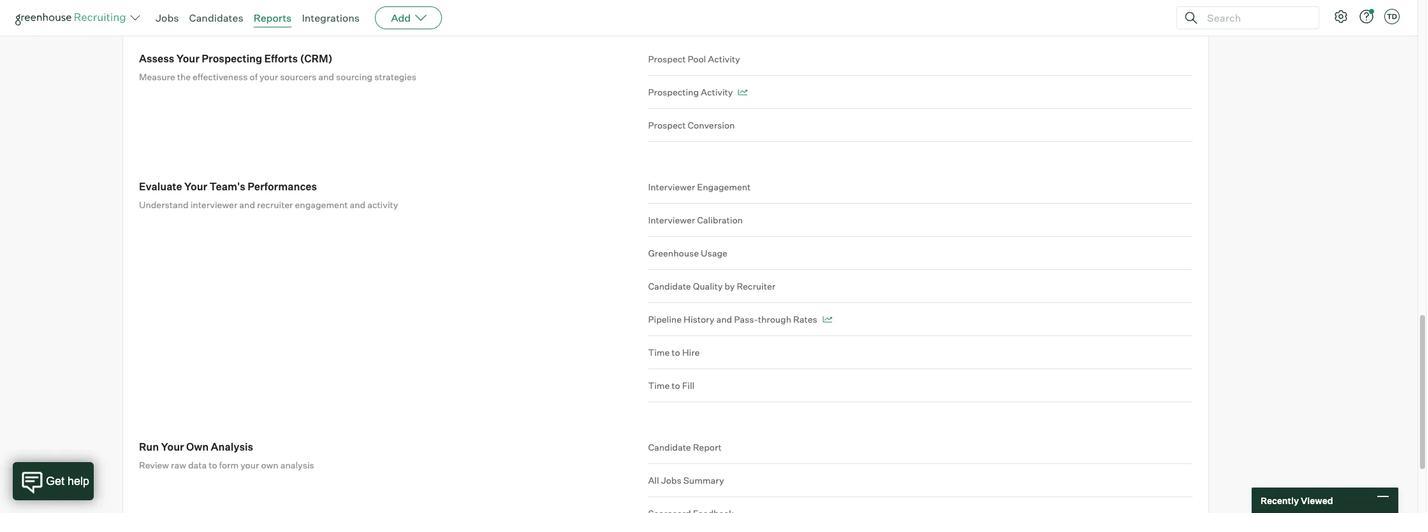 Task type: locate. For each thing, give the bounding box(es) containing it.
your up interviewer
[[184, 181, 207, 193]]

recently
[[1261, 496, 1299, 507]]

candidates
[[189, 11, 243, 24]]

time inside time to fill link
[[648, 381, 670, 392]]

quality
[[693, 281, 723, 292]]

1 horizontal spatial with
[[430, 1, 448, 12]]

prospect
[[648, 54, 686, 65], [648, 120, 686, 131]]

your left own
[[241, 460, 259, 471]]

2 candidate from the top
[[648, 443, 691, 453]]

2 vertical spatial your
[[161, 441, 184, 454]]

0 vertical spatial your
[[176, 52, 200, 65]]

0 vertical spatial interviewer
[[648, 182, 695, 193]]

0 horizontal spatial jobs
[[156, 11, 179, 24]]

your for evaluate
[[184, 181, 207, 193]]

1 interviewer from the top
[[648, 182, 695, 193]]

effectiveness
[[193, 72, 248, 82]]

prospecting inside 'assess your prospecting efforts (crm) measure the effectiveness of your sourcers and sourcing strategies'
[[202, 52, 262, 65]]

prospecting activity
[[648, 87, 733, 98]]

and
[[318, 72, 334, 82], [239, 200, 255, 211], [350, 200, 365, 211], [716, 314, 732, 325]]

to
[[376, 1, 385, 12], [672, 348, 680, 358], [672, 381, 680, 392], [209, 460, 217, 471]]

1 time from the top
[[648, 348, 670, 358]]

activity up conversion
[[701, 87, 733, 98]]

summary
[[683, 476, 724, 487]]

your inside 'assess your prospecting efforts (crm) measure the effectiveness of your sourcers and sourcing strategies'
[[260, 72, 278, 82]]

candidate for candidate report
[[648, 443, 691, 453]]

candidate up all
[[648, 443, 691, 453]]

2 time from the top
[[648, 381, 670, 392]]

decisions
[[482, 1, 521, 12]]

by
[[725, 281, 735, 292]]

pipeline
[[648, 314, 682, 325]]

add
[[391, 11, 411, 24]]

your right of
[[260, 72, 278, 82]]

your for run
[[161, 441, 184, 454]]

1 vertical spatial prospecting
[[648, 87, 699, 98]]

your inside 'assess your prospecting efforts (crm) measure the effectiveness of your sourcers and sourcing strategies'
[[176, 52, 200, 65]]

interviewer up greenhouse
[[648, 215, 695, 226]]

your inside run your own analysis review raw data to form your own analysis
[[161, 441, 184, 454]]

prospect left pool
[[648, 54, 686, 65]]

to inside run your own analysis review raw data to form your own analysis
[[209, 460, 217, 471]]

recently viewed
[[1261, 496, 1333, 507]]

2 interviewer from the top
[[648, 215, 695, 226]]

interviewer for interviewer calibration
[[648, 215, 695, 226]]

1 vertical spatial icon chart image
[[822, 317, 832, 323]]

time
[[648, 348, 670, 358], [648, 381, 670, 392]]

0 vertical spatial candidate
[[648, 281, 691, 292]]

time left hire
[[648, 348, 670, 358]]

your
[[181, 1, 200, 12], [260, 72, 278, 82], [241, 460, 259, 471]]

activity
[[708, 54, 740, 65], [701, 87, 733, 98]]

0 vertical spatial time
[[648, 348, 670, 358]]

jobs up assess
[[156, 11, 179, 24]]

interviewer calibration link
[[648, 204, 1192, 237]]

1 horizontal spatial jobs
[[661, 476, 681, 487]]

conversion
[[688, 120, 735, 131]]

interviewer inside "link"
[[648, 215, 695, 226]]

icon chart image right prospecting activity
[[738, 89, 748, 96]]

time for time to hire
[[648, 348, 670, 358]]

0 horizontal spatial icon chart image
[[738, 89, 748, 96]]

1 vertical spatial your
[[184, 181, 207, 193]]

integrations link
[[302, 11, 360, 24]]

interviewer calibration
[[648, 215, 743, 226]]

sync
[[139, 1, 160, 12]]

prospect down prospecting activity
[[648, 120, 686, 131]]

your up 'the'
[[176, 52, 200, 65]]

1 vertical spatial your
[[260, 72, 278, 82]]

Search text field
[[1204, 9, 1307, 27]]

2 horizontal spatial your
[[260, 72, 278, 82]]

activity
[[367, 200, 398, 211]]

time left fill
[[648, 381, 670, 392]]

and down (crm)
[[318, 72, 334, 82]]

icon chart image for prospecting activity
[[738, 89, 748, 96]]

pass-
[[734, 314, 758, 325]]

with
[[162, 1, 180, 12], [430, 1, 448, 12]]

with right sync
[[162, 1, 180, 12]]

0 vertical spatial icon chart image
[[738, 89, 748, 96]]

1 candidate from the top
[[648, 281, 691, 292]]

time to fill
[[648, 381, 695, 392]]

prospecting up prospect conversion
[[648, 87, 699, 98]]

2 vertical spatial your
[[241, 460, 259, 471]]

icon chart image
[[738, 89, 748, 96], [822, 317, 832, 323]]

history
[[684, 314, 714, 325]]

evaluate
[[139, 181, 182, 193]]

td button
[[1382, 6, 1402, 27]]

0 vertical spatial activity
[[708, 54, 740, 65]]

0 horizontal spatial your
[[181, 1, 200, 12]]

to right data
[[209, 460, 217, 471]]

understand
[[139, 200, 189, 211]]

recruiter
[[257, 200, 293, 211]]

with right them
[[430, 1, 448, 12]]

analysis
[[280, 460, 314, 471]]

jobs
[[156, 11, 179, 24], [661, 476, 681, 487]]

engagement
[[295, 200, 348, 211]]

time inside time to hire link
[[648, 348, 670, 358]]

viewed
[[1301, 496, 1333, 507]]

run your own analysis review raw data to form your own analysis
[[139, 441, 314, 471]]

1 horizontal spatial your
[[241, 460, 259, 471]]

and left activity
[[350, 200, 365, 211]]

all
[[648, 476, 659, 487]]

1 vertical spatial prospect
[[648, 120, 686, 131]]

your right jobs link
[[181, 1, 200, 12]]

all jobs summary
[[648, 476, 724, 487]]

engagement
[[697, 182, 751, 193]]

1 horizontal spatial icon chart image
[[822, 317, 832, 323]]

(crm)
[[300, 52, 333, 65]]

icon chart image for pipeline history and pass-through rates
[[822, 317, 832, 323]]

candidate down greenhouse
[[648, 281, 691, 292]]

1 horizontal spatial prospecting
[[648, 87, 699, 98]]

candidate quality by recruiter
[[648, 281, 775, 292]]

0 horizontal spatial with
[[162, 1, 180, 12]]

integrations
[[302, 11, 360, 24]]

in
[[327, 1, 335, 12]]

0 horizontal spatial prospecting
[[202, 52, 262, 65]]

your up raw
[[161, 441, 184, 454]]

your inside evaluate your team's performances understand interviewer and recruiter engagement and activity
[[184, 181, 207, 193]]

prospecting up effectiveness
[[202, 52, 262, 65]]

1 prospect from the top
[[648, 54, 686, 65]]

interviewer up the 'interviewer calibration'
[[648, 182, 695, 193]]

1 vertical spatial candidate
[[648, 443, 691, 453]]

1 vertical spatial time
[[648, 381, 670, 392]]

0 vertical spatial prospect
[[648, 54, 686, 65]]

your for run your own analysis
[[241, 460, 259, 471]]

2 prospect from the top
[[648, 120, 686, 131]]

candidate inside "link"
[[648, 281, 691, 292]]

1 vertical spatial jobs
[[661, 476, 681, 487]]

your
[[176, 52, 200, 65], [184, 181, 207, 193], [161, 441, 184, 454]]

your inside run your own analysis review raw data to form your own analysis
[[241, 460, 259, 471]]

reports
[[254, 11, 292, 24]]

all jobs summary link
[[648, 465, 1192, 498]]

interviewer
[[190, 200, 237, 211]]

of
[[250, 72, 258, 82]]

jobs right all
[[661, 476, 681, 487]]

pool
[[688, 54, 706, 65]]

and left pass-
[[716, 314, 732, 325]]

candidate
[[648, 281, 691, 292], [648, 443, 691, 453]]

configure image
[[1333, 9, 1349, 24]]

1 vertical spatial interviewer
[[648, 215, 695, 226]]

activity right pool
[[708, 54, 740, 65]]

what
[[270, 1, 290, 12]]

time to fill link
[[648, 370, 1192, 403]]

candidate quality by recruiter link
[[648, 270, 1192, 304]]

assess
[[139, 52, 174, 65]]

icon chart image right rates on the bottom right of the page
[[822, 317, 832, 323]]

0 vertical spatial prospecting
[[202, 52, 262, 65]]

prospect conversion link
[[648, 109, 1192, 142]]



Task type: describe. For each thing, give the bounding box(es) containing it.
usage
[[701, 248, 727, 259]]

sourcers
[[280, 72, 316, 82]]

your for assess
[[176, 52, 200, 65]]

and down team's
[[239, 200, 255, 211]]

own
[[186, 441, 209, 454]]

review
[[139, 460, 169, 471]]

data
[[188, 460, 207, 471]]

team's
[[210, 181, 245, 193]]

finance
[[202, 1, 232, 12]]

time to hire link
[[648, 337, 1192, 370]]

sync with your finance team on what jobs are in progress to help them with budget decisions
[[139, 1, 521, 12]]

time for time to fill
[[648, 381, 670, 392]]

interviewer for interviewer engagement
[[648, 182, 695, 193]]

to left fill
[[672, 381, 680, 392]]

candidate report link
[[648, 441, 1192, 465]]

1 vertical spatial activity
[[701, 87, 733, 98]]

the
[[177, 72, 191, 82]]

prospect for prospect pool activity
[[648, 54, 686, 65]]

on
[[258, 1, 268, 12]]

evaluate your team's performances understand interviewer and recruiter engagement and activity
[[139, 181, 398, 211]]

strategies
[[374, 72, 416, 82]]

team
[[234, 1, 256, 12]]

performances
[[248, 181, 317, 193]]

through
[[758, 314, 791, 325]]

fill
[[682, 381, 695, 392]]

jobs
[[292, 1, 310, 12]]

analysis
[[211, 441, 253, 454]]

progress
[[337, 1, 374, 12]]

greenhouse recruiting image
[[15, 10, 130, 26]]

candidate for candidate quality by recruiter
[[648, 281, 691, 292]]

assess your prospecting efforts (crm) measure the effectiveness of your sourcers and sourcing strategies
[[139, 52, 416, 82]]

prospect for prospect conversion
[[648, 120, 686, 131]]

report
[[693, 443, 722, 453]]

0 vertical spatial your
[[181, 1, 200, 12]]

recruiter
[[737, 281, 775, 292]]

greenhouse
[[648, 248, 699, 259]]

time to hire
[[648, 348, 700, 358]]

to left hire
[[672, 348, 680, 358]]

greenhouse usage link
[[648, 237, 1192, 270]]

interviewer engagement
[[648, 182, 751, 193]]

them
[[406, 1, 428, 12]]

to left help
[[376, 1, 385, 12]]

jobs link
[[156, 11, 179, 24]]

td button
[[1384, 9, 1400, 24]]

interviewer engagement link
[[648, 181, 1192, 204]]

raw
[[171, 460, 186, 471]]

efforts
[[264, 52, 298, 65]]

candidate report
[[648, 443, 722, 453]]

and inside 'assess your prospecting efforts (crm) measure the effectiveness of your sourcers and sourcing strategies'
[[318, 72, 334, 82]]

help
[[386, 1, 405, 12]]

your for assess your prospecting efforts (crm)
[[260, 72, 278, 82]]

0 vertical spatial jobs
[[156, 11, 179, 24]]

greenhouse usage
[[648, 248, 727, 259]]

prospect pool activity
[[648, 54, 740, 65]]

are
[[312, 1, 325, 12]]

measure
[[139, 72, 175, 82]]

pipeline history and pass-through rates
[[648, 314, 817, 325]]

sourcing
[[336, 72, 373, 82]]

1 with from the left
[[162, 1, 180, 12]]

rates
[[793, 314, 817, 325]]

prospect conversion
[[648, 120, 735, 131]]

own
[[261, 460, 278, 471]]

reports link
[[254, 11, 292, 24]]

candidates link
[[189, 11, 243, 24]]

form
[[219, 460, 239, 471]]

hire
[[682, 348, 700, 358]]

td
[[1387, 12, 1397, 21]]

prospect pool activity link
[[648, 52, 1192, 76]]

run
[[139, 441, 159, 454]]

2 with from the left
[[430, 1, 448, 12]]

add button
[[375, 6, 442, 29]]

budget
[[450, 1, 480, 12]]

calibration
[[697, 215, 743, 226]]



Task type: vqa. For each thing, say whether or not it's contained in the screenshot.
the &
no



